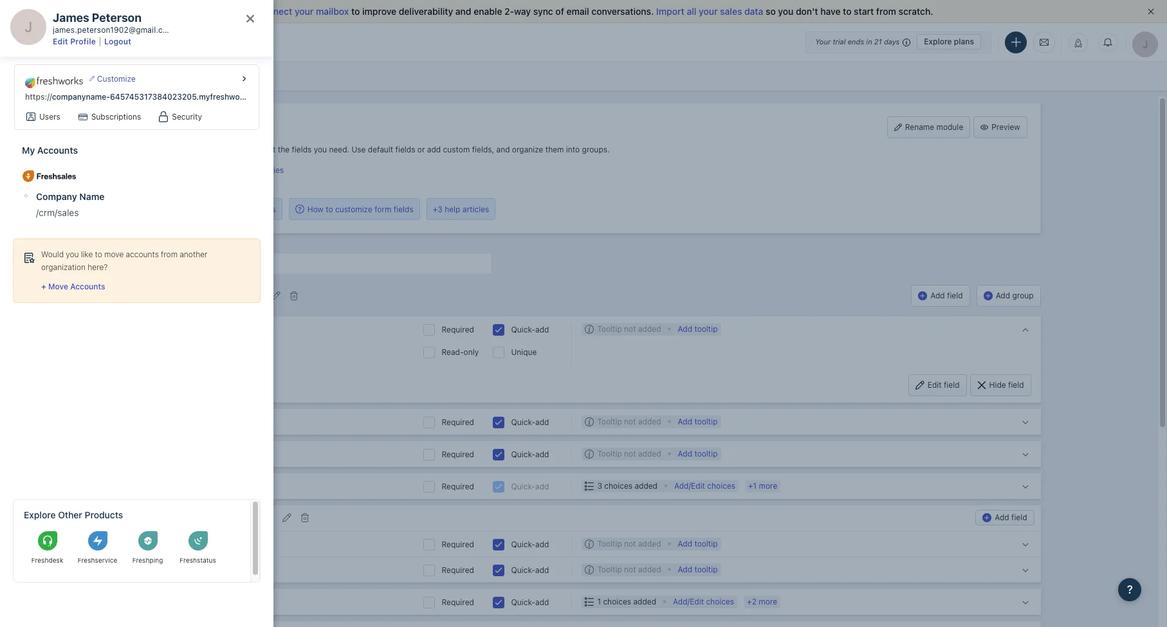 Task type: vqa. For each thing, say whether or not it's contained in the screenshot.
19, to the middle
no



Task type: locate. For each thing, give the bounding box(es) containing it.
admin
[[55, 71, 82, 82]]

645745317384023205.myfreshworks.com
[[110, 92, 269, 102]]

edit field
[[928, 380, 960, 390]]

add tooltip link
[[678, 323, 718, 336], [678, 416, 718, 428], [678, 448, 718, 461], [678, 538, 718, 551], [678, 564, 718, 576]]

tooltip for fifth add tooltip link from the top
[[695, 565, 718, 575]]

you right so
[[778, 6, 794, 17]]

0 vertical spatial add field button
[[911, 285, 970, 307]]

groups.
[[582, 145, 610, 154]]

21
[[874, 37, 882, 46]]

preview button
[[974, 116, 1027, 138]]

logout link
[[100, 36, 135, 46]]

0 vertical spatial add field
[[931, 291, 963, 300]]

0 vertical spatial and
[[456, 6, 471, 17]]

3 not from the top
[[624, 449, 636, 459]]

5 tooltip not added from the top
[[597, 565, 661, 575]]

you left like
[[66, 250, 79, 260]]

hide
[[989, 380, 1006, 390]]

to right mailbox
[[351, 6, 360, 17]]

3 tooltip from the top
[[695, 449, 718, 459]]

0 horizontal spatial from
[[161, 250, 178, 260]]

tooltip not added
[[597, 324, 661, 334], [597, 417, 661, 427], [597, 449, 661, 459], [597, 539, 661, 549], [597, 565, 661, 575]]

and left enable
[[456, 6, 471, 17]]

edit
[[53, 36, 68, 46], [928, 380, 942, 390]]

2 not from the top
[[624, 417, 636, 427]]

3 tooltip not added from the top
[[597, 449, 661, 459]]

0 horizontal spatial edit
[[53, 36, 68, 46]]

accounts down "here?"
[[70, 282, 105, 292]]

custom
[[443, 145, 470, 154]]

5 add tooltip from the top
[[678, 565, 718, 575]]

5 tooltip from the top
[[695, 565, 718, 575]]

0 vertical spatial edit
[[53, 36, 68, 46]]

rename module
[[905, 122, 963, 132]]

5 quick- from the top
[[511, 540, 535, 549]]

only
[[464, 347, 479, 357]]

add/edit choices left +2
[[673, 597, 734, 607]]

2 add tooltip link from the top
[[678, 416, 718, 428]]

you left the need.
[[314, 145, 327, 154]]

tooltip
[[695, 324, 718, 334], [695, 417, 718, 427], [695, 449, 718, 459], [695, 539, 718, 549], [695, 565, 718, 575]]

add/edit choices
[[674, 481, 735, 491], [673, 597, 734, 607]]

work
[[203, 565, 222, 575]]

in
[[866, 37, 872, 46]]

1 vertical spatial add/edit choices link
[[673, 596, 734, 609]]

edit left hide
[[928, 380, 942, 390]]

5 tooltip from the top
[[597, 565, 622, 575]]

customize link
[[89, 73, 135, 84]]

from
[[876, 6, 896, 17], [161, 250, 178, 260]]

0 vertical spatial add/edit choices
[[674, 481, 735, 491]]

2 more from the top
[[759, 597, 777, 607]]

tooltip
[[597, 324, 622, 334], [597, 417, 622, 427], [597, 449, 622, 459], [597, 539, 622, 549], [597, 565, 622, 575]]

1 horizontal spatial and
[[496, 145, 510, 154]]

1 horizontal spatial explore
[[924, 37, 952, 46]]

0 vertical spatial explore
[[924, 37, 952, 46]]

into
[[566, 145, 580, 154]]

edit field button
[[908, 374, 967, 396]]

3 choices added
[[597, 481, 658, 491]]

7 required from the top
[[442, 598, 474, 607]]

freshstatus button
[[174, 525, 221, 572]]

what
[[190, 204, 209, 214]]

add field button
[[911, 285, 970, 307], [976, 511, 1034, 526]]

help
[[445, 204, 460, 214]]

would
[[41, 250, 64, 260]]

hide field
[[989, 380, 1024, 390]]

sync
[[533, 6, 553, 17]]

1 vertical spatial and
[[496, 145, 510, 154]]

choices
[[604, 481, 633, 491], [707, 481, 735, 491], [603, 597, 631, 607], [706, 597, 734, 607]]

2 vertical spatial you
[[66, 250, 79, 260]]

peterson
[[92, 11, 142, 24]]

1 vertical spatial you
[[314, 145, 327, 154]]

with
[[245, 145, 260, 154]]

tooltip for fifth add tooltip link from the bottom of the page
[[695, 324, 718, 334]]

2 tooltip from the top
[[695, 417, 718, 427]]

users
[[39, 112, 60, 122]]

1 vertical spatial more
[[759, 597, 777, 607]]

0 horizontal spatial your
[[295, 6, 314, 17]]

dialog
[[0, 0, 273, 627]]

from inside would you like to move accounts from another organization here?
[[161, 250, 178, 260]]

0 horizontal spatial add field
[[931, 291, 963, 300]]

0 vertical spatial add/edit
[[674, 481, 705, 491]]

explore left plans
[[924, 37, 952, 46]]

security list item
[[151, 109, 210, 125]]

preview
[[992, 122, 1020, 132]]

customize
[[335, 204, 372, 214]]

fields right the form
[[394, 204, 414, 214]]

more right +2
[[759, 597, 777, 607]]

admin settings link
[[54, 66, 120, 86]]

explore
[[924, 37, 952, 46], [24, 510, 56, 521]]

data
[[744, 6, 763, 17]]

2 horizontal spatial you
[[778, 6, 794, 17]]

+3 help articles link
[[433, 204, 489, 215]]

to right like
[[95, 250, 102, 260]]

phone image
[[14, 578, 27, 591]]

companyname-
[[52, 92, 110, 102]]

organization
[[41, 263, 86, 272]]

products
[[85, 510, 123, 521]]

add/edit choices for +2
[[673, 597, 734, 607]]

4 add tooltip link from the top
[[678, 538, 718, 551]]

move
[[104, 250, 124, 260]]

+1 more link
[[748, 481, 777, 491]]

organize
[[512, 145, 543, 154]]

choices left +2
[[706, 597, 734, 607]]

+3 help articles button
[[426, 198, 496, 220]]

4 tooltip from the top
[[597, 539, 622, 549]]

add tooltip for second add tooltip link from the top
[[678, 417, 718, 427]]

3 tooltip from the top
[[597, 449, 622, 459]]

edit profile link
[[53, 36, 100, 46]]

0 horizontal spatial explore
[[24, 510, 56, 521]]

close button image
[[246, 15, 254, 23]]

edit left the "profile"
[[53, 36, 68, 46]]

edit for edit profile
[[53, 36, 68, 46]]

users link
[[39, 111, 60, 122]]

5 required from the top
[[442, 540, 474, 549]]

3 quick- from the top
[[511, 450, 535, 459]]

1 vertical spatial explore
[[24, 510, 56, 521]]

freshstatus
[[180, 557, 216, 565]]

1 tooltip from the top
[[695, 324, 718, 334]]

5 not from the top
[[624, 565, 636, 575]]

0 vertical spatial more
[[759, 481, 777, 491]]

add/edit right 1 choices added
[[673, 597, 704, 607]]

1 more from the top
[[759, 481, 777, 491]]

accounts right the my
[[37, 145, 78, 156]]

1 vertical spatial add field button
[[976, 511, 1034, 526]]

dialog containing james
[[0, 0, 273, 627]]

contacts
[[200, 120, 248, 134]]

add/edit
[[674, 481, 705, 491], [673, 597, 704, 607]]

1 horizontal spatial your
[[699, 6, 718, 17]]

fields,
[[472, 145, 494, 154]]

quick-add
[[511, 325, 549, 335], [511, 418, 549, 427], [511, 450, 549, 459], [511, 482, 549, 492], [511, 540, 549, 549], [511, 566, 549, 575], [511, 598, 549, 607]]

1 horizontal spatial add field button
[[976, 511, 1034, 526]]

more right "+1"
[[759, 481, 777, 491]]

add/edit right 3 choices added
[[674, 481, 705, 491]]

1 horizontal spatial from
[[876, 6, 896, 17]]

required
[[442, 325, 474, 335], [442, 418, 474, 427], [442, 450, 474, 459], [442, 482, 474, 492], [442, 540, 474, 549], [442, 566, 474, 575], [442, 598, 474, 607]]

company
[[36, 191, 77, 202]]

0 vertical spatial accounts
[[37, 145, 78, 156]]

to right how
[[326, 204, 333, 214]]

manage field dependencies
[[184, 165, 284, 175]]

list
[[17, 103, 256, 146]]

the
[[278, 145, 290, 154]]

0 horizontal spatial add field button
[[911, 285, 970, 307]]

james.peterson1902@gmail.com
[[53, 25, 174, 34]]

4 tooltip not added from the top
[[597, 539, 661, 549]]

module
[[937, 122, 963, 132]]

connect your mailbox link
[[256, 6, 351, 17]]

basic information
[[180, 289, 264, 301]]

tooltip for 3rd add tooltip link from the top of the page
[[695, 449, 718, 459]]

from left another
[[161, 250, 178, 260]]

1 vertical spatial accounts
[[70, 282, 105, 292]]

3 add tooltip from the top
[[678, 449, 718, 459]]

add/edit choices link left "+1"
[[674, 480, 735, 493]]

1 vertical spatial from
[[161, 250, 178, 260]]

or
[[417, 145, 425, 154]]

2 add tooltip from the top
[[678, 417, 718, 427]]

3 quick-add from the top
[[511, 450, 549, 459]]

not
[[624, 324, 636, 334], [624, 417, 636, 427], [624, 449, 636, 459], [624, 539, 636, 549], [624, 565, 636, 575]]

add tooltip
[[678, 324, 718, 334], [678, 417, 718, 427], [678, 449, 718, 459], [678, 539, 718, 549], [678, 565, 718, 575]]

add/edit choices left "+1"
[[674, 481, 735, 491]]

edit inside edit field button
[[928, 380, 942, 390]]

fields right contact
[[256, 204, 276, 214]]

from right start on the top
[[876, 6, 896, 17]]

5 add tooltip link from the top
[[678, 564, 718, 576]]

fields left or
[[395, 145, 415, 154]]

company name /crm/sales
[[36, 191, 105, 218]]

explore left other
[[24, 510, 56, 521]]

1 vertical spatial add field
[[995, 513, 1027, 523]]

add tooltip for 3rd add tooltip link from the top of the page
[[678, 449, 718, 459]]

form text image
[[177, 562, 197, 581]]

4 tooltip from the top
[[695, 539, 718, 549]]

1 vertical spatial add/edit
[[673, 597, 704, 607]]

added
[[638, 324, 661, 334], [638, 417, 661, 427], [638, 449, 661, 459], [635, 481, 658, 491], [638, 539, 661, 549], [638, 565, 661, 575], [633, 597, 656, 607]]

choices left "+1"
[[707, 481, 735, 491]]

admin settings
[[55, 71, 119, 82]]

4 quick- from the top
[[511, 482, 535, 492]]

0 horizontal spatial you
[[66, 250, 79, 260]]

field inside button
[[1008, 380, 1024, 390]]

email
[[567, 6, 589, 17]]

7 quick- from the top
[[511, 598, 535, 607]]

your right all in the right top of the page
[[699, 6, 718, 17]]

1 vertical spatial edit
[[928, 380, 942, 390]]

trial
[[833, 37, 846, 46]]

1 add tooltip from the top
[[678, 324, 718, 334]]

3 add tooltip link from the top
[[678, 448, 718, 461]]

1 tooltip not added from the top
[[597, 324, 661, 334]]

security
[[172, 112, 202, 122]]

subscriptions list item
[[71, 109, 149, 125]]

your left mailbox
[[295, 6, 314, 17]]

add/edit choices link left +2
[[673, 596, 734, 609]]

4 add tooltip from the top
[[678, 539, 718, 549]]

and right fields,
[[496, 145, 510, 154]]

1 your from the left
[[295, 6, 314, 17]]

1 horizontal spatial edit
[[928, 380, 942, 390]]

add
[[171, 145, 186, 154], [931, 291, 945, 300], [996, 291, 1010, 300], [678, 324, 692, 334], [678, 417, 692, 427], [678, 449, 692, 459], [995, 513, 1009, 523], [678, 539, 692, 549], [678, 565, 692, 575]]

1 required from the top
[[442, 325, 474, 335]]

3
[[597, 481, 602, 491]]

1 vertical spatial add/edit choices
[[673, 597, 734, 607]]

james
[[53, 11, 89, 24]]

conversations.
[[592, 6, 654, 17]]

+3
[[433, 204, 443, 214]]

add/edit choices link for +1
[[674, 480, 735, 493]]

0 vertical spatial add/edit choices link
[[674, 480, 735, 493]]

6 quick- from the top
[[511, 566, 535, 575]]



Task type: describe. For each thing, give the bounding box(es) containing it.
close image
[[1148, 8, 1154, 15]]

tooltip for second add tooltip link from the bottom
[[695, 539, 718, 549]]

+2 more
[[747, 597, 777, 607]]

form text image
[[177, 536, 197, 555]]

add/edit for 3 choices added
[[674, 481, 705, 491]]

5 quick-add from the top
[[511, 540, 549, 549]]

1 quick- from the top
[[511, 325, 535, 335]]

use
[[352, 145, 366, 154]]

add tooltip for fifth add tooltip link from the top
[[678, 565, 718, 575]]

hide field button
[[970, 374, 1031, 396]]

like
[[81, 250, 93, 260]]

mobile link
[[203, 539, 227, 549]]

what's new image
[[1074, 38, 1083, 47]]

4 not from the top
[[624, 539, 636, 549]]

settings
[[84, 71, 119, 82]]

deliverability
[[399, 6, 453, 17]]

faster
[[222, 145, 243, 154]]

my accounts
[[22, 145, 78, 156]]

edit profile
[[53, 36, 96, 46]]

my
[[22, 145, 35, 156]]

plans
[[954, 37, 974, 46]]

manage
[[184, 165, 213, 175]]

explore plans link
[[917, 34, 981, 50]]

more for +2 more
[[759, 597, 777, 607]]

1
[[597, 597, 601, 607]]

users list item
[[19, 109, 68, 125]]

1 horizontal spatial add field
[[995, 513, 1027, 523]]

Search your CRM... text field
[[57, 31, 185, 53]]

add group button
[[977, 285, 1041, 307]]

to left start on the top
[[843, 6, 852, 17]]

contacts
[[188, 145, 220, 154]]

form
[[375, 204, 392, 214]]

mobile
[[203, 539, 227, 549]]

1 quick-add from the top
[[511, 325, 549, 335]]

+1 more
[[748, 481, 777, 491]]

import all your sales data link
[[656, 6, 766, 17]]

0 vertical spatial from
[[876, 6, 896, 17]]

/crm/sales
[[36, 207, 79, 218]]

2 tooltip not added from the top
[[597, 417, 661, 427]]

https:// companyname-645745317384023205.myfreshworks.com
[[25, 92, 269, 102]]

so
[[766, 6, 776, 17]]

have
[[821, 6, 841, 17]]

enable
[[474, 6, 502, 17]]

+2 more link
[[747, 597, 777, 607]]

edit for edit field
[[928, 380, 942, 390]]

connect your mailbox to improve deliverability and enable 2-way sync of email conversations. import all your sales data so you don't have to start from scratch.
[[256, 6, 933, 17]]

6 quick-add from the top
[[511, 566, 549, 575]]

information
[[209, 289, 264, 301]]

add tooltip for fifth add tooltip link from the bottom of the page
[[678, 324, 718, 334]]

6 required from the top
[[442, 566, 474, 575]]

add/edit choices for +1
[[674, 481, 735, 491]]

name
[[79, 191, 105, 202]]

field inside button
[[944, 380, 960, 390]]

mailbox
[[316, 6, 349, 17]]

are
[[211, 204, 223, 214]]

+1
[[748, 481, 757, 491]]

0 horizontal spatial and
[[456, 6, 471, 17]]

dependencies
[[233, 165, 284, 175]]

choices right 3
[[604, 481, 633, 491]]

choices right 1
[[603, 597, 631, 607]]

2 your from the left
[[699, 6, 718, 17]]

add inside button
[[996, 291, 1010, 300]]

how to customize form fields link
[[295, 204, 414, 215]]

freshdesk button
[[24, 525, 71, 572]]

company name link
[[36, 191, 247, 202]]

telephone numbers
[[200, 513, 271, 523]]

freshping button
[[124, 525, 171, 572]]

read-
[[442, 347, 464, 357]]

you inside would you like to move accounts from another organization here?
[[66, 250, 79, 260]]

what are contact fields link
[[178, 204, 276, 215]]

telephone numbers link
[[200, 513, 271, 524]]

2 tooltip from the top
[[597, 417, 622, 427]]

your trial ends in 21 days
[[815, 37, 900, 46]]

explore for explore other products
[[24, 510, 56, 521]]

2 quick-add from the top
[[511, 418, 549, 427]]

would you like to move accounts from another organization here?
[[41, 250, 208, 272]]

sales
[[720, 6, 742, 17]]

all
[[687, 6, 697, 17]]

send email image
[[1040, 37, 1049, 47]]

1 add tooltip link from the top
[[678, 323, 718, 336]]

telephone
[[200, 513, 237, 523]]

tooltip for second add tooltip link from the top
[[695, 417, 718, 427]]

+
[[41, 282, 46, 292]]

rename module button
[[887, 116, 970, 138]]

read-only
[[442, 347, 479, 357]]

1 horizontal spatial you
[[314, 145, 327, 154]]

move
[[48, 282, 68, 292]]

ends
[[848, 37, 864, 46]]

fields inside 'link'
[[256, 204, 276, 214]]

list containing users
[[17, 103, 256, 146]]

Search fields text field
[[158, 253, 492, 275]]

expand image
[[238, 76, 250, 81]]

phone element
[[8, 572, 33, 598]]

them
[[546, 145, 564, 154]]

add/edit for 1 choices added
[[673, 597, 704, 607]]

improve
[[362, 6, 396, 17]]

add contacts faster with just the fields you need. use default fields or add custom fields, and organize them into groups.
[[171, 145, 610, 154]]

+2
[[747, 597, 757, 607]]

freshdesk
[[31, 557, 63, 565]]

https://
[[25, 92, 52, 102]]

how
[[307, 204, 324, 214]]

freshworks logo image
[[25, 76, 83, 88]]

7 quick-add from the top
[[511, 598, 549, 607]]

4 quick-add from the top
[[511, 482, 549, 492]]

1 tooltip from the top
[[597, 324, 622, 334]]

2 required from the top
[[442, 418, 474, 427]]

2-
[[505, 6, 514, 17]]

freshping
[[132, 557, 163, 565]]

explore other products
[[24, 510, 123, 521]]

contact
[[225, 204, 254, 214]]

explore for explore plans
[[924, 37, 952, 46]]

0 vertical spatial you
[[778, 6, 794, 17]]

import
[[656, 6, 685, 17]]

add/edit choices link for +2
[[673, 596, 734, 609]]

default
[[368, 145, 393, 154]]

subscriptions link
[[91, 111, 141, 122]]

1 not from the top
[[624, 324, 636, 334]]

rename
[[905, 122, 934, 132]]

add tooltip for second add tooltip link from the bottom
[[678, 539, 718, 549]]

4 required from the top
[[442, 482, 474, 492]]

more for +1 more
[[759, 481, 777, 491]]

numbers
[[240, 513, 271, 523]]

manage field dependencies link
[[171, 165, 290, 176]]

days
[[884, 37, 900, 46]]

fields right the
[[292, 145, 312, 154]]

+ move accounts
[[41, 282, 105, 292]]

don't
[[796, 6, 818, 17]]

james peterson james.peterson1902@gmail.com
[[53, 11, 174, 34]]

3 required from the top
[[442, 450, 474, 459]]

to inside would you like to move accounts from another organization here?
[[95, 250, 102, 260]]

2 quick- from the top
[[511, 418, 535, 427]]

+3 help articles
[[433, 204, 489, 214]]



